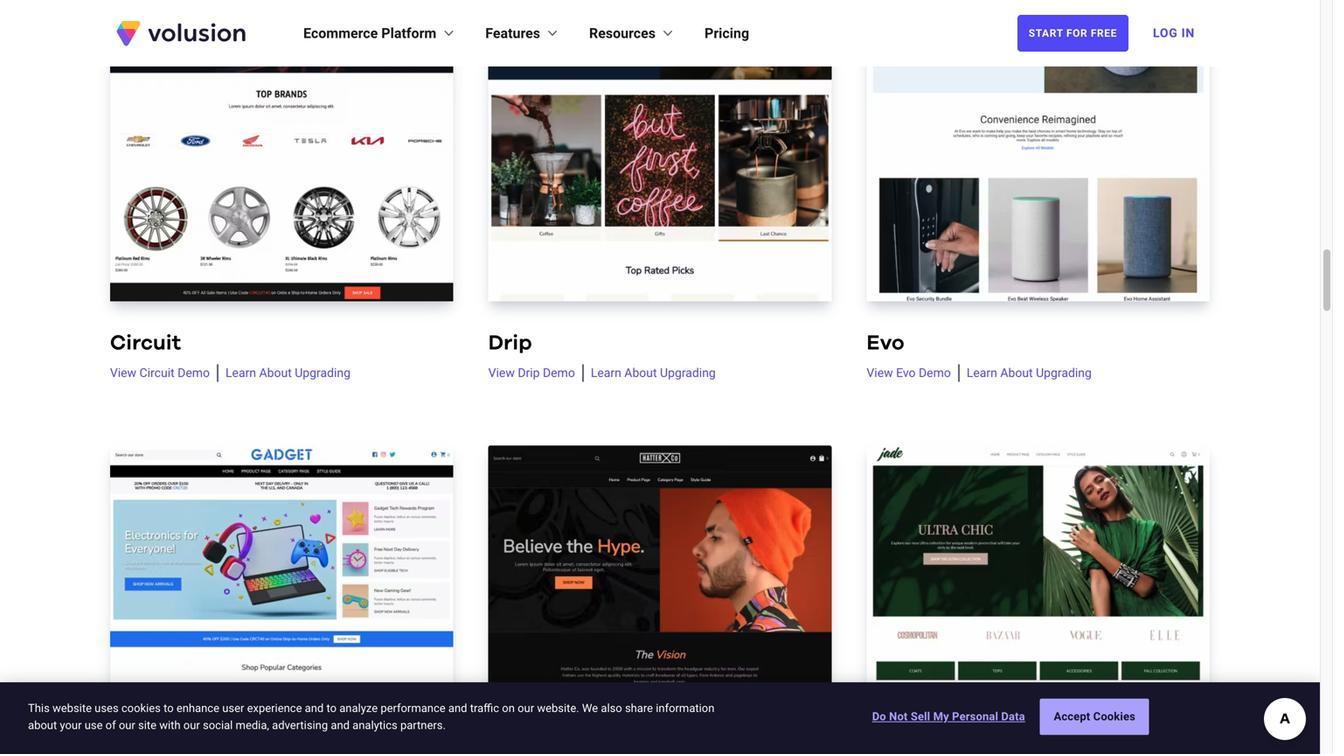 Task type: vqa. For each thing, say whether or not it's contained in the screenshot.
rightmost Learn About Upgrading link
yes



Task type: describe. For each thing, give the bounding box(es) containing it.
ecommerce platform
[[304, 25, 437, 42]]

0 horizontal spatial and
[[305, 702, 324, 715]]

learn about upgrading for drip
[[591, 366, 716, 380]]

learn about upgrading link for drip
[[582, 365, 716, 382]]

0 vertical spatial drip
[[489, 333, 532, 354]]

demo for circuit
[[178, 366, 210, 380]]

this
[[28, 702, 50, 715]]

with
[[159, 719, 181, 732]]

0 vertical spatial evo
[[867, 333, 905, 354]]

on
[[502, 702, 515, 715]]

site
[[138, 719, 157, 732]]

start for free
[[1029, 27, 1118, 39]]

resources
[[590, 25, 656, 42]]

privacy alert dialog
[[0, 682, 1321, 754]]

also
[[601, 702, 623, 715]]

traffic
[[470, 702, 500, 715]]

upgrading for circuit
[[295, 366, 351, 380]]

view evo demo
[[867, 366, 952, 380]]

about for circuit
[[259, 366, 292, 380]]

sell
[[911, 710, 931, 723]]

platform
[[382, 25, 437, 42]]

about for drip
[[625, 366, 657, 380]]

partners.
[[401, 719, 446, 732]]

features
[[486, 25, 541, 42]]

2 horizontal spatial and
[[449, 702, 468, 715]]

advertising
[[272, 719, 328, 732]]

accept
[[1054, 710, 1091, 723]]

media,
[[236, 719, 269, 732]]

use
[[85, 719, 103, 732]]

not
[[890, 710, 908, 723]]

share
[[625, 702, 653, 715]]

gadget theme image
[[110, 445, 454, 754]]

ecommerce
[[304, 25, 378, 42]]

in
[[1182, 26, 1196, 40]]

learn for circuit
[[226, 366, 256, 380]]

performance
[[381, 702, 446, 715]]

enhance
[[177, 702, 220, 715]]

demo for evo
[[919, 366, 952, 380]]

log in
[[1154, 26, 1196, 40]]

drip theme image
[[489, 0, 832, 302]]

1 horizontal spatial our
[[184, 719, 200, 732]]

pricing link
[[705, 23, 750, 44]]

1 horizontal spatial and
[[331, 719, 350, 732]]

2 horizontal spatial our
[[518, 702, 535, 715]]

evo theme image
[[867, 0, 1211, 302]]

website
[[52, 702, 92, 715]]

upgrading for evo
[[1037, 366, 1092, 380]]

about
[[28, 719, 57, 732]]

personal
[[953, 710, 999, 723]]

view for drip
[[489, 366, 515, 380]]

data
[[1002, 710, 1026, 723]]

do not sell my personal data
[[873, 710, 1026, 723]]

view for evo
[[867, 366, 894, 380]]

ecommerce platform button
[[304, 23, 458, 44]]

free
[[1092, 27, 1118, 39]]

hatter theme image
[[489, 445, 832, 754]]



Task type: locate. For each thing, give the bounding box(es) containing it.
2 about from the left
[[625, 366, 657, 380]]

3 learn from the left
[[967, 366, 998, 380]]

experience
[[247, 702, 302, 715]]

for
[[1067, 27, 1088, 39]]

3 demo from the left
[[919, 366, 952, 380]]

learn right view circuit demo
[[226, 366, 256, 380]]

learn about upgrading
[[226, 366, 351, 380], [591, 366, 716, 380], [967, 366, 1092, 380]]

demo
[[178, 366, 210, 380], [543, 366, 575, 380], [919, 366, 952, 380]]

accept cookies
[[1054, 710, 1136, 723]]

1 view from the left
[[110, 366, 137, 380]]

cookies
[[1094, 710, 1136, 723]]

2 horizontal spatial view
[[867, 366, 894, 380]]

learn about upgrading link for circuit
[[217, 365, 351, 382]]

1 learn about upgrading from the left
[[226, 366, 351, 380]]

1 to from the left
[[164, 702, 174, 715]]

social
[[203, 719, 233, 732]]

0 horizontal spatial demo
[[178, 366, 210, 380]]

view circuit demo
[[110, 366, 210, 380]]

2 horizontal spatial learn
[[967, 366, 998, 380]]

1 vertical spatial drip
[[518, 366, 540, 380]]

about for evo
[[1001, 366, 1034, 380]]

my
[[934, 710, 950, 723]]

1 upgrading from the left
[[295, 366, 351, 380]]

to
[[164, 702, 174, 715], [327, 702, 337, 715]]

to left analyze
[[327, 702, 337, 715]]

view
[[110, 366, 137, 380], [489, 366, 515, 380], [867, 366, 894, 380]]

learn
[[226, 366, 256, 380], [591, 366, 622, 380], [967, 366, 998, 380]]

analyze
[[340, 702, 378, 715]]

2 learn about upgrading link from the left
[[582, 365, 716, 382]]

circuit
[[110, 333, 181, 354], [140, 366, 175, 380]]

circuit theme image
[[110, 0, 454, 302]]

1 horizontal spatial learn about upgrading
[[591, 366, 716, 380]]

resources button
[[590, 23, 677, 44]]

0 vertical spatial circuit
[[110, 333, 181, 354]]

0 horizontal spatial learn about upgrading link
[[217, 365, 351, 382]]

of
[[106, 719, 116, 732]]

and down analyze
[[331, 719, 350, 732]]

2 learn from the left
[[591, 366, 622, 380]]

0 horizontal spatial to
[[164, 702, 174, 715]]

our
[[518, 702, 535, 715], [119, 719, 135, 732], [184, 719, 200, 732]]

0 horizontal spatial view
[[110, 366, 137, 380]]

analytics
[[353, 719, 398, 732]]

0 horizontal spatial our
[[119, 719, 135, 732]]

3 learn about upgrading from the left
[[967, 366, 1092, 380]]

learn for drip
[[591, 366, 622, 380]]

user
[[222, 702, 244, 715]]

log
[[1154, 26, 1179, 40]]

upgrading
[[295, 366, 351, 380], [660, 366, 716, 380], [1037, 366, 1092, 380]]

view for circuit
[[110, 366, 137, 380]]

3 about from the left
[[1001, 366, 1034, 380]]

this website uses cookies to enhance user experience and to analyze performance and traffic on our website. we also share information about your use of our site with our social media, advertising and analytics partners.
[[28, 702, 715, 732]]

your
[[60, 719, 82, 732]]

and
[[305, 702, 324, 715], [449, 702, 468, 715], [331, 719, 350, 732]]

evo
[[867, 333, 905, 354], [897, 366, 916, 380]]

1 about from the left
[[259, 366, 292, 380]]

demo for drip
[[543, 366, 575, 380]]

1 learn from the left
[[226, 366, 256, 380]]

1 horizontal spatial view
[[489, 366, 515, 380]]

2 learn about upgrading from the left
[[591, 366, 716, 380]]

our down "enhance"
[[184, 719, 200, 732]]

1 horizontal spatial learn
[[591, 366, 622, 380]]

1 horizontal spatial demo
[[543, 366, 575, 380]]

2 horizontal spatial demo
[[919, 366, 952, 380]]

to up with at the left bottom
[[164, 702, 174, 715]]

learn about upgrading link
[[217, 365, 351, 382], [582, 365, 716, 382], [959, 365, 1092, 382]]

learn about upgrading link for evo
[[959, 365, 1092, 382]]

2 horizontal spatial learn about upgrading
[[967, 366, 1092, 380]]

2 horizontal spatial about
[[1001, 366, 1034, 380]]

3 upgrading from the left
[[1037, 366, 1092, 380]]

1 vertical spatial circuit
[[140, 366, 175, 380]]

0 horizontal spatial learn about upgrading
[[226, 366, 351, 380]]

learn right view drip demo
[[591, 366, 622, 380]]

1 horizontal spatial learn about upgrading link
[[582, 365, 716, 382]]

1 vertical spatial evo
[[897, 366, 916, 380]]

learn right view evo demo at the right
[[967, 366, 998, 380]]

2 view from the left
[[489, 366, 515, 380]]

2 horizontal spatial upgrading
[[1037, 366, 1092, 380]]

log in link
[[1143, 14, 1206, 52]]

website.
[[537, 702, 580, 715]]

learn for evo
[[967, 366, 998, 380]]

pricing
[[705, 25, 750, 42]]

1 horizontal spatial about
[[625, 366, 657, 380]]

do
[[873, 710, 887, 723]]

jade theme image
[[867, 445, 1211, 754]]

1 demo from the left
[[178, 366, 210, 380]]

2 horizontal spatial learn about upgrading link
[[959, 365, 1092, 382]]

0 horizontal spatial learn
[[226, 366, 256, 380]]

1 horizontal spatial to
[[327, 702, 337, 715]]

1 learn about upgrading link from the left
[[217, 365, 351, 382]]

learn about upgrading for circuit
[[226, 366, 351, 380]]

2 demo from the left
[[543, 366, 575, 380]]

start
[[1029, 27, 1064, 39]]

2 upgrading from the left
[[660, 366, 716, 380]]

learn about upgrading for evo
[[967, 366, 1092, 380]]

accept cookies button
[[1041, 699, 1150, 735]]

and up advertising
[[305, 702, 324, 715]]

0 horizontal spatial about
[[259, 366, 292, 380]]

information
[[656, 702, 715, 715]]

2 to from the left
[[327, 702, 337, 715]]

0 horizontal spatial upgrading
[[295, 366, 351, 380]]

1 horizontal spatial upgrading
[[660, 366, 716, 380]]

we
[[582, 702, 598, 715]]

drip
[[489, 333, 532, 354], [518, 366, 540, 380]]

uses
[[95, 702, 119, 715]]

3 learn about upgrading link from the left
[[959, 365, 1092, 382]]

view drip demo
[[489, 366, 575, 380]]

do not sell my personal data button
[[873, 700, 1026, 734]]

start for free link
[[1018, 15, 1129, 52]]

about
[[259, 366, 292, 380], [625, 366, 657, 380], [1001, 366, 1034, 380]]

our right on
[[518, 702, 535, 715]]

and left traffic
[[449, 702, 468, 715]]

cookies
[[121, 702, 161, 715]]

upgrading for drip
[[660, 366, 716, 380]]

features button
[[486, 23, 562, 44]]

our right the of
[[119, 719, 135, 732]]

3 view from the left
[[867, 366, 894, 380]]



